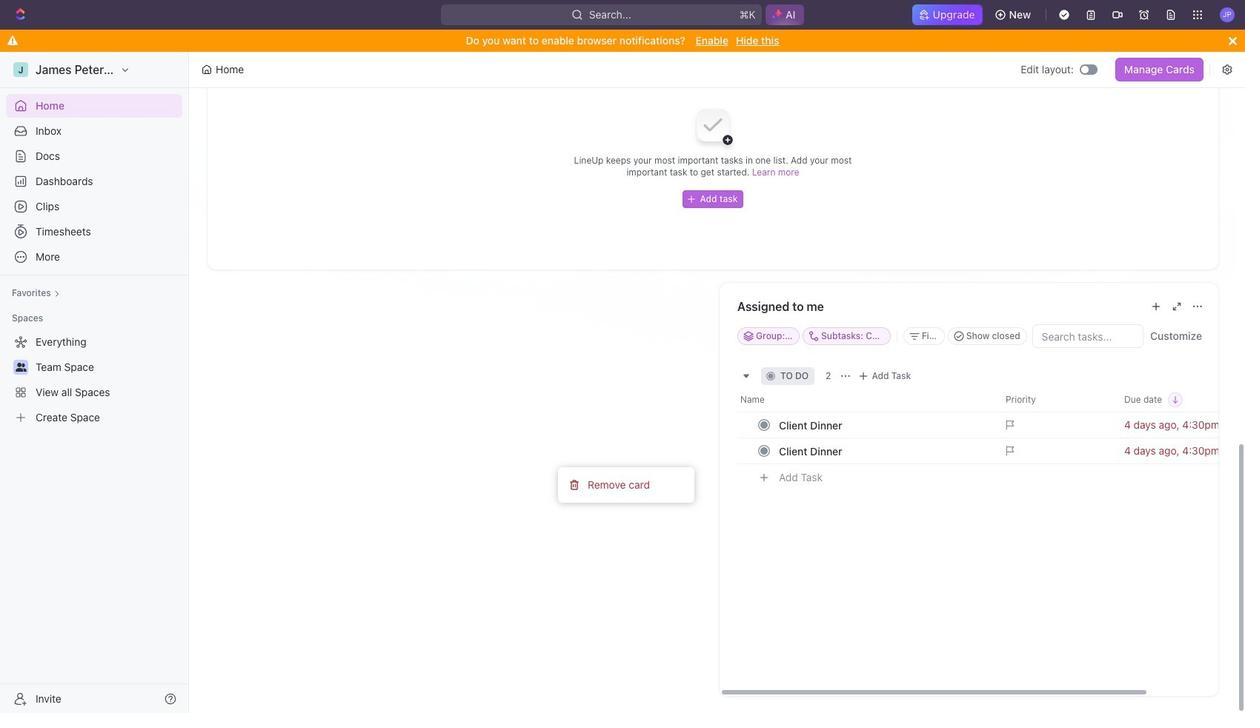 Task type: describe. For each thing, give the bounding box(es) containing it.
tree inside sidebar navigation
[[6, 331, 182, 430]]

Search tasks... text field
[[1033, 325, 1143, 348]]



Task type: locate. For each thing, give the bounding box(es) containing it.
sidebar navigation
[[0, 52, 189, 714]]

tree
[[6, 331, 182, 430]]



Task type: vqa. For each thing, say whether or not it's contained in the screenshot.
the Kendall Parks's Workspace, , element
no



